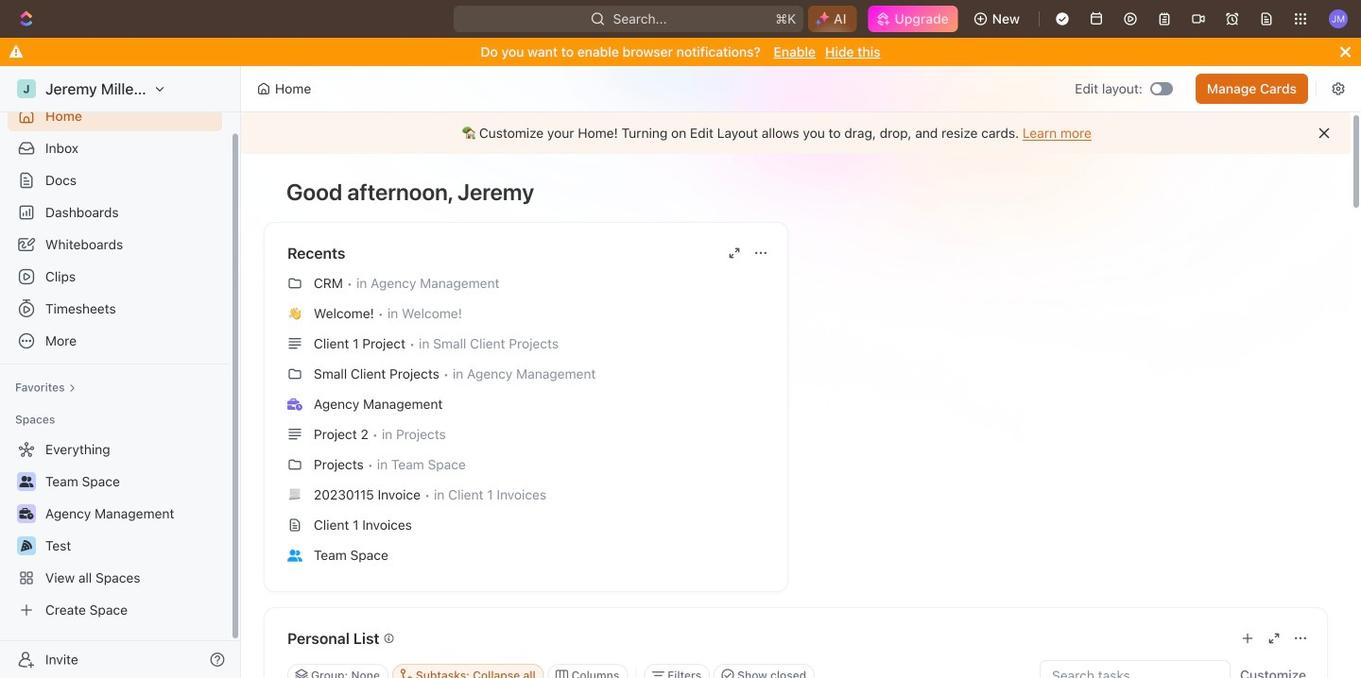 Task type: locate. For each thing, give the bounding box(es) containing it.
tree inside sidebar "navigation"
[[8, 435, 222, 626]]

1 vertical spatial user group image
[[287, 550, 302, 562]]

0 vertical spatial user group image
[[19, 476, 34, 488]]

alert
[[241, 112, 1351, 154]]

user group image
[[19, 476, 34, 488], [287, 550, 302, 562]]

pizza slice image
[[21, 541, 32, 552]]

business time image
[[19, 509, 34, 520]]

tree
[[8, 435, 222, 626]]

0 horizontal spatial user group image
[[19, 476, 34, 488]]

business time image
[[287, 399, 302, 411]]



Task type: vqa. For each thing, say whether or not it's contained in the screenshot.
Management
no



Task type: describe. For each thing, give the bounding box(es) containing it.
jeremy miller's workspace, , element
[[17, 79, 36, 98]]

sidebar navigation
[[0, 66, 245, 679]]

Search tasks... text field
[[1041, 662, 1230, 679]]

user group image inside sidebar "navigation"
[[19, 476, 34, 488]]

1 horizontal spatial user group image
[[287, 550, 302, 562]]



